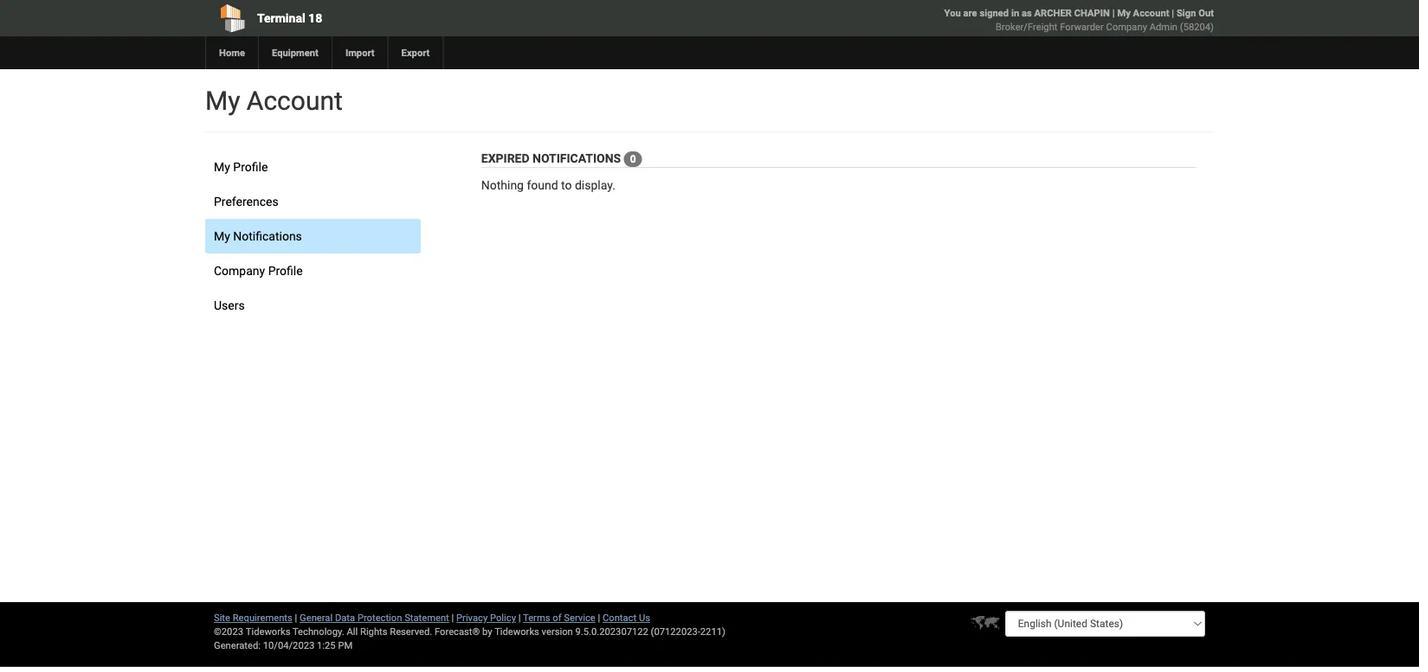 Task type: vqa. For each thing, say whether or not it's contained in the screenshot.
'#1' to the right
no



Task type: locate. For each thing, give the bounding box(es) containing it.
company up users
[[214, 264, 265, 278]]

| right chapin
[[1113, 7, 1115, 19]]

of
[[553, 613, 562, 624]]

data
[[335, 613, 355, 624]]

company down my account link
[[1107, 21, 1148, 32]]

0 vertical spatial profile
[[233, 160, 268, 174]]

|
[[1113, 7, 1115, 19], [1172, 7, 1175, 19], [295, 613, 297, 624], [452, 613, 454, 624], [519, 613, 521, 624], [598, 613, 600, 624]]

9.5.0.202307122
[[576, 627, 649, 638]]

company profile
[[214, 264, 303, 278]]

pm
[[338, 641, 353, 652]]

(58204)
[[1180, 21, 1214, 32]]

0 vertical spatial notifications
[[533, 151, 621, 165]]

service
[[564, 613, 596, 624]]

my down home link
[[205, 85, 240, 116]]

1 vertical spatial profile
[[268, 264, 303, 278]]

policy
[[490, 613, 516, 624]]

terminal
[[257, 11, 305, 25]]

expired notifications 0
[[481, 151, 636, 165]]

0 horizontal spatial account
[[247, 85, 343, 116]]

0 vertical spatial company
[[1107, 21, 1148, 32]]

my inside you are signed in as archer chapin | my account | sign out broker/freight forwarder company admin (58204)
[[1118, 7, 1131, 19]]

tideworks
[[495, 627, 539, 638]]

equipment
[[272, 47, 319, 58]]

1 vertical spatial company
[[214, 264, 265, 278]]

notifications
[[533, 151, 621, 165], [233, 229, 302, 243]]

18
[[308, 11, 322, 25]]

home
[[219, 47, 245, 58]]

general data protection statement link
[[300, 613, 449, 624]]

expired
[[481, 151, 530, 165]]

company
[[1107, 21, 1148, 32], [214, 264, 265, 278]]

notifications up company profile
[[233, 229, 302, 243]]

us
[[639, 613, 650, 624]]

my account link
[[1118, 7, 1170, 19]]

my for my profile
[[214, 160, 230, 174]]

0 horizontal spatial notifications
[[233, 229, 302, 243]]

profile up "preferences"
[[233, 160, 268, 174]]

my profile
[[214, 160, 268, 174]]

| left general at the bottom of the page
[[295, 613, 297, 624]]

account down "equipment" link
[[247, 85, 343, 116]]

import
[[345, 47, 375, 58]]

statement
[[405, 613, 449, 624]]

profile down my notifications
[[268, 264, 303, 278]]

1 vertical spatial notifications
[[233, 229, 302, 243]]

my up "preferences"
[[214, 160, 230, 174]]

display.
[[575, 178, 616, 192]]

rights
[[360, 627, 388, 638]]

nothing found to display.
[[481, 178, 616, 192]]

terms of service link
[[523, 613, 596, 624]]

my
[[1118, 7, 1131, 19], [205, 85, 240, 116], [214, 160, 230, 174], [214, 229, 230, 243]]

import link
[[332, 36, 388, 69]]

preferences
[[214, 194, 279, 209]]

by
[[483, 627, 493, 638]]

privacy policy link
[[457, 613, 516, 624]]

my right chapin
[[1118, 7, 1131, 19]]

my down "preferences"
[[214, 229, 230, 243]]

account up admin
[[1133, 7, 1170, 19]]

protection
[[358, 613, 402, 624]]

notifications up to
[[533, 151, 621, 165]]

2211)
[[701, 627, 726, 638]]

profile
[[233, 160, 268, 174], [268, 264, 303, 278]]

account
[[1133, 7, 1170, 19], [247, 85, 343, 116]]

1 horizontal spatial company
[[1107, 21, 1148, 32]]

site requirements link
[[214, 613, 293, 624]]

profile for company profile
[[268, 264, 303, 278]]

0 vertical spatial account
[[1133, 7, 1170, 19]]

broker/freight
[[996, 21, 1058, 32]]

1 horizontal spatial notifications
[[533, 151, 621, 165]]

| up forecast®
[[452, 613, 454, 624]]

company inside you are signed in as archer chapin | my account | sign out broker/freight forwarder company admin (58204)
[[1107, 21, 1148, 32]]

my account
[[205, 85, 343, 116]]

home link
[[205, 36, 258, 69]]

site requirements | general data protection statement | privacy policy | terms of service | contact us ©2023 tideworks technology. all rights reserved. forecast® by tideworks version 9.5.0.202307122 (07122023-2211) generated: 10/04/2023 1:25 pm
[[214, 613, 726, 652]]

all
[[347, 627, 358, 638]]

are
[[964, 7, 978, 19]]

my for my notifications
[[214, 229, 230, 243]]

requirements
[[233, 613, 293, 624]]

my notifications
[[214, 229, 302, 243]]

1 vertical spatial account
[[247, 85, 343, 116]]

1 horizontal spatial account
[[1133, 7, 1170, 19]]

(07122023-
[[651, 627, 701, 638]]



Task type: describe. For each thing, give the bounding box(es) containing it.
my for my account
[[205, 85, 240, 116]]

terminal 18 link
[[205, 0, 611, 36]]

privacy
[[457, 613, 488, 624]]

signed
[[980, 7, 1009, 19]]

in
[[1012, 7, 1020, 19]]

generated:
[[214, 641, 261, 652]]

terms
[[523, 613, 550, 624]]

contact
[[603, 613, 637, 624]]

archer
[[1035, 7, 1072, 19]]

| up the tideworks
[[519, 613, 521, 624]]

version
[[542, 627, 573, 638]]

out
[[1199, 7, 1214, 19]]

export link
[[388, 36, 443, 69]]

reserved.
[[390, 627, 432, 638]]

general
[[300, 613, 333, 624]]

technology.
[[293, 627, 344, 638]]

terminal 18
[[257, 11, 322, 25]]

found
[[527, 178, 558, 192]]

account inside you are signed in as archer chapin | my account | sign out broker/freight forwarder company admin (58204)
[[1133, 7, 1170, 19]]

sign out link
[[1177, 7, 1214, 19]]

1:25
[[317, 641, 336, 652]]

| left sign
[[1172, 7, 1175, 19]]

profile for my profile
[[233, 160, 268, 174]]

equipment link
[[258, 36, 332, 69]]

sign
[[1177, 7, 1197, 19]]

to
[[561, 178, 572, 192]]

©2023 tideworks
[[214, 627, 291, 638]]

forwarder
[[1060, 21, 1104, 32]]

notifications for my
[[233, 229, 302, 243]]

0
[[630, 153, 636, 165]]

site
[[214, 613, 230, 624]]

forecast®
[[435, 627, 480, 638]]

as
[[1022, 7, 1032, 19]]

admin
[[1150, 21, 1178, 32]]

10/04/2023
[[263, 641, 315, 652]]

you are signed in as archer chapin | my account | sign out broker/freight forwarder company admin (58204)
[[945, 7, 1214, 32]]

you
[[945, 7, 961, 19]]

0 horizontal spatial company
[[214, 264, 265, 278]]

nothing
[[481, 178, 524, 192]]

contact us link
[[603, 613, 650, 624]]

notifications for expired
[[533, 151, 621, 165]]

export
[[402, 47, 430, 58]]

users
[[214, 298, 245, 313]]

chapin
[[1075, 7, 1110, 19]]

| up 9.5.0.202307122
[[598, 613, 600, 624]]



